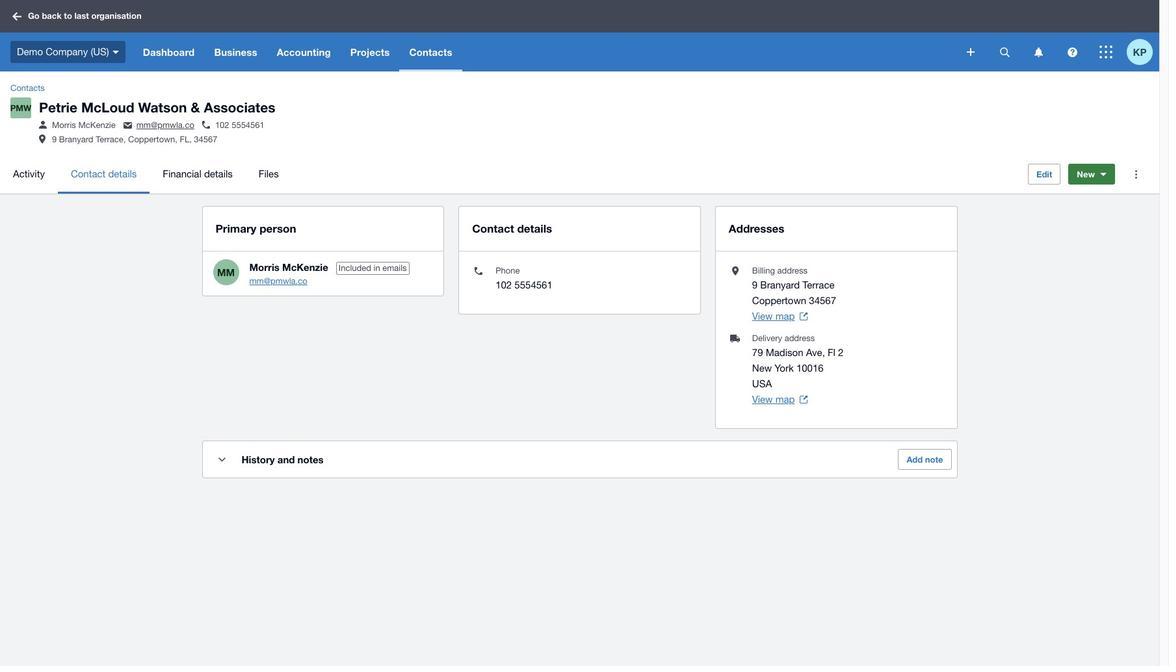 Task type: describe. For each thing, give the bounding box(es) containing it.
and
[[278, 454, 295, 466]]

primary person
[[216, 222, 296, 236]]

email image
[[123, 122, 132, 129]]

business button
[[205, 33, 267, 72]]

petrie
[[39, 100, 78, 116]]

&
[[191, 100, 200, 116]]

demo
[[17, 46, 43, 57]]

new inside popup button
[[1078, 169, 1096, 180]]

contact details inside button
[[71, 169, 137, 180]]

102 inside phone 102 5554561
[[496, 280, 512, 291]]

emails
[[383, 264, 407, 273]]

phone number image
[[202, 121, 210, 129]]

madison
[[766, 348, 804, 359]]

0 vertical spatial mm@pmwla.co link
[[136, 120, 194, 130]]

mcloud
[[81, 100, 134, 116]]

102 5554561
[[215, 120, 265, 130]]

dashboard
[[143, 46, 195, 58]]

mm
[[217, 267, 235, 278]]

view inside delivery address 79 madison ave, fl 2 new york 10016 usa view map
[[753, 394, 773, 405]]

actions menu image
[[1124, 161, 1150, 187]]

accounting button
[[267, 33, 341, 72]]

add note button
[[899, 450, 952, 471]]

to
[[64, 11, 72, 21]]

pmw
[[10, 103, 31, 113]]

mm@pmwla.co for top mm@pmwla.co link
[[136, 120, 194, 130]]

10016
[[797, 363, 824, 374]]

financial
[[163, 169, 202, 180]]

address for branyard
[[778, 266, 808, 276]]

contact details button
[[58, 155, 150, 194]]

map inside billing address 9 branyard terrace coppertown 34567 view map
[[776, 311, 795, 322]]

accounting
[[277, 46, 331, 58]]

34567 inside billing address 9 branyard terrace coppertown 34567 view map
[[810, 296, 837, 307]]

2
[[839, 348, 844, 359]]

1 vertical spatial mm@pmwla.co link
[[250, 277, 308, 286]]

go
[[28, 11, 40, 21]]

0 vertical spatial 102
[[215, 120, 229, 130]]

history and notes
[[242, 454, 324, 466]]

1 horizontal spatial contact details
[[473, 222, 553, 236]]

1 vertical spatial morris mckenzie
[[250, 262, 329, 273]]

edit button
[[1029, 164, 1062, 185]]

notes
[[298, 454, 324, 466]]

usa
[[753, 379, 772, 390]]

projects
[[351, 46, 390, 58]]

0 horizontal spatial branyard
[[59, 135, 93, 145]]

terrace,
[[96, 135, 126, 145]]

details for the financial details button
[[204, 169, 233, 180]]

demo company (us)
[[17, 46, 109, 57]]

9 branyard terrace, coppertown, fl, 34567
[[52, 135, 218, 145]]

0 horizontal spatial morris mckenzie
[[52, 120, 116, 130]]

billing address 9 branyard terrace coppertown 34567 view map
[[753, 266, 837, 322]]

terrace
[[803, 280, 835, 291]]

fl,
[[180, 135, 192, 145]]

branyard inside billing address 9 branyard terrace coppertown 34567 view map
[[761, 280, 801, 291]]

demo company (us) button
[[0, 33, 133, 72]]

coppertown,
[[128, 135, 178, 145]]

2 horizontal spatial details
[[518, 222, 553, 236]]

york
[[775, 363, 794, 374]]

79
[[753, 348, 764, 359]]

activity button
[[0, 155, 58, 194]]

delivery address 79 madison ave, fl 2 new york 10016 usa view map
[[753, 334, 844, 405]]

business
[[214, 46, 257, 58]]

last
[[74, 11, 89, 21]]

toggle button
[[209, 447, 235, 473]]

svg image inside demo company (us) popup button
[[112, 51, 119, 54]]

5554561 inside phone 102 5554561
[[515, 280, 553, 291]]

kp button
[[1128, 33, 1160, 72]]

0 vertical spatial 5554561
[[232, 120, 265, 130]]

note
[[926, 455, 944, 465]]

financial details button
[[150, 155, 246, 194]]

view inside billing address 9 branyard terrace coppertown 34567 view map
[[753, 311, 773, 322]]

add
[[907, 455, 923, 465]]

petrie mcloud watson & associates
[[39, 100, 276, 116]]

1 vertical spatial contact
[[473, 222, 515, 236]]

map inside delivery address 79 madison ave, fl 2 new york 10016 usa view map
[[776, 394, 795, 405]]



Task type: locate. For each thing, give the bounding box(es) containing it.
address for madison
[[785, 334, 815, 344]]

1 vertical spatial 9
[[753, 280, 758, 291]]

organisation
[[91, 11, 142, 21]]

billing
[[753, 266, 776, 276]]

0 vertical spatial 9
[[52, 135, 57, 145]]

phone 102 5554561
[[496, 266, 553, 291]]

morris
[[52, 120, 76, 130], [250, 262, 280, 273]]

9 down 'billing'
[[753, 280, 758, 291]]

fl
[[828, 348, 836, 359]]

1 horizontal spatial morris
[[250, 262, 280, 273]]

1 horizontal spatial mm@pmwla.co
[[250, 277, 308, 286]]

contacts link
[[5, 82, 50, 95]]

billing address image
[[39, 134, 46, 144]]

details down terrace,
[[108, 169, 137, 180]]

0 vertical spatial view map link
[[753, 309, 808, 325]]

mckenzie down person
[[282, 262, 329, 273]]

svg image
[[1035, 47, 1043, 57], [1068, 47, 1078, 57], [112, 51, 119, 54]]

0 vertical spatial new
[[1078, 169, 1096, 180]]

address inside billing address 9 branyard terrace coppertown 34567 view map
[[778, 266, 808, 276]]

1 horizontal spatial svg image
[[1035, 47, 1043, 57]]

new inside delivery address 79 madison ave, fl 2 new york 10016 usa view map
[[753, 363, 772, 374]]

morris mckenzie
[[52, 120, 116, 130], [250, 262, 329, 273]]

associates
[[204, 100, 276, 116]]

5554561 down phone
[[515, 280, 553, 291]]

contact
[[71, 169, 106, 180], [473, 222, 515, 236]]

contact up phone
[[473, 222, 515, 236]]

1 vertical spatial map
[[776, 394, 795, 405]]

1 horizontal spatial contacts
[[410, 46, 453, 58]]

edit
[[1037, 169, 1053, 180]]

2 view from the top
[[753, 394, 773, 405]]

files
[[259, 169, 279, 180]]

morris mckenzie down mcloud
[[52, 120, 116, 130]]

morris right mm
[[250, 262, 280, 273]]

address inside delivery address 79 madison ave, fl 2 new york 10016 usa view map
[[785, 334, 815, 344]]

view map link
[[753, 309, 808, 325], [753, 392, 808, 408]]

mckenzie
[[78, 120, 116, 130], [282, 262, 329, 273]]

coppertown
[[753, 296, 807, 307]]

mm@pmwla.co down watson
[[136, 120, 194, 130]]

(us)
[[91, 46, 109, 57]]

contacts for the contacts link at top
[[10, 83, 45, 93]]

0 horizontal spatial new
[[753, 363, 772, 374]]

mckenzie up terrace,
[[78, 120, 116, 130]]

102
[[215, 120, 229, 130], [496, 280, 512, 291]]

0 vertical spatial mm@pmwla.co
[[136, 120, 194, 130]]

new right edit
[[1078, 169, 1096, 180]]

34567 down phone number image
[[194, 135, 218, 145]]

toggle image
[[219, 458, 226, 462]]

9
[[52, 135, 57, 145], [753, 280, 758, 291]]

1 vertical spatial contacts
[[10, 83, 45, 93]]

1 horizontal spatial mm@pmwla.co link
[[250, 277, 308, 286]]

0 horizontal spatial morris
[[52, 120, 76, 130]]

1 horizontal spatial 102
[[496, 280, 512, 291]]

0 horizontal spatial contact
[[71, 169, 106, 180]]

map down the coppertown
[[776, 311, 795, 322]]

0 horizontal spatial 34567
[[194, 135, 218, 145]]

2 map from the top
[[776, 394, 795, 405]]

menu containing activity
[[0, 155, 1018, 194]]

0 vertical spatial contacts
[[410, 46, 453, 58]]

1 horizontal spatial mckenzie
[[282, 262, 329, 273]]

0 vertical spatial morris mckenzie
[[52, 120, 116, 130]]

0 vertical spatial address
[[778, 266, 808, 276]]

projects button
[[341, 33, 400, 72]]

5554561 down associates at the top left of the page
[[232, 120, 265, 130]]

0 vertical spatial mckenzie
[[78, 120, 116, 130]]

9 right billing address image
[[52, 135, 57, 145]]

back
[[42, 11, 62, 21]]

contacts up pmw
[[10, 83, 45, 93]]

banner containing kp
[[0, 0, 1160, 72]]

view map link down the "usa" on the bottom
[[753, 392, 808, 408]]

1 vertical spatial contact details
[[473, 222, 553, 236]]

mm@pmwla.co link down person
[[250, 277, 308, 286]]

0 vertical spatial branyard
[[59, 135, 93, 145]]

details inside the financial details button
[[204, 169, 233, 180]]

1 vertical spatial morris
[[250, 262, 280, 273]]

delivery
[[753, 334, 783, 344]]

view
[[753, 311, 773, 322], [753, 394, 773, 405]]

go back to last organisation link
[[8, 5, 149, 28]]

history
[[242, 454, 275, 466]]

0 vertical spatial view
[[753, 311, 773, 322]]

0 horizontal spatial contacts
[[10, 83, 45, 93]]

0 horizontal spatial details
[[108, 169, 137, 180]]

34567
[[194, 135, 218, 145], [810, 296, 837, 307]]

addresses
[[729, 222, 785, 236]]

1 horizontal spatial new
[[1078, 169, 1096, 180]]

view map link down the coppertown
[[753, 309, 808, 325]]

34567 down the "terrace"
[[810, 296, 837, 307]]

details up phone
[[518, 222, 553, 236]]

banner
[[0, 0, 1160, 72]]

1 horizontal spatial 5554561
[[515, 280, 553, 291]]

contacts right projects
[[410, 46, 453, 58]]

1 vertical spatial view
[[753, 394, 773, 405]]

primary
[[216, 222, 257, 236]]

dashboard link
[[133, 33, 205, 72]]

contact details up phone
[[473, 222, 553, 236]]

included
[[339, 264, 372, 273]]

mm@pmwla.co for the bottommost mm@pmwla.co link
[[250, 277, 308, 286]]

morris down petrie
[[52, 120, 76, 130]]

details right financial
[[204, 169, 233, 180]]

address right 'billing'
[[778, 266, 808, 276]]

watson
[[138, 100, 187, 116]]

2 view map link from the top
[[753, 392, 808, 408]]

primary person image
[[39, 121, 47, 129]]

activity
[[13, 169, 45, 180]]

details
[[108, 169, 137, 180], [204, 169, 233, 180], [518, 222, 553, 236]]

0 vertical spatial morris
[[52, 120, 76, 130]]

contact details
[[71, 169, 137, 180], [473, 222, 553, 236]]

0 horizontal spatial mm@pmwla.co
[[136, 120, 194, 130]]

new
[[1078, 169, 1096, 180], [753, 363, 772, 374]]

menu
[[0, 155, 1018, 194]]

mm@pmwla.co link
[[136, 120, 194, 130], [250, 277, 308, 286]]

1 horizontal spatial contact
[[473, 222, 515, 236]]

0 horizontal spatial mm@pmwla.co link
[[136, 120, 194, 130]]

1 vertical spatial 5554561
[[515, 280, 553, 291]]

morris mckenzie down person
[[250, 262, 329, 273]]

0 horizontal spatial mckenzie
[[78, 120, 116, 130]]

mm@pmwla.co
[[136, 120, 194, 130], [250, 277, 308, 286]]

address up madison
[[785, 334, 815, 344]]

new up the "usa" on the bottom
[[753, 363, 772, 374]]

1 view map link from the top
[[753, 309, 808, 325]]

0 vertical spatial contact details
[[71, 169, 137, 180]]

svg image inside go back to last organisation link
[[12, 12, 21, 20]]

details for contact details button on the left of page
[[108, 169, 137, 180]]

contacts button
[[400, 33, 462, 72]]

102 down phone
[[496, 280, 512, 291]]

map down "york"
[[776, 394, 795, 405]]

map
[[776, 311, 795, 322], [776, 394, 795, 405]]

0 vertical spatial 34567
[[194, 135, 218, 145]]

1 map from the top
[[776, 311, 795, 322]]

contacts inside dropdown button
[[410, 46, 453, 58]]

1 vertical spatial new
[[753, 363, 772, 374]]

address
[[778, 266, 808, 276], [785, 334, 815, 344]]

1 horizontal spatial 9
[[753, 280, 758, 291]]

1 horizontal spatial 34567
[[810, 296, 837, 307]]

102 right phone number image
[[215, 120, 229, 130]]

branyard
[[59, 135, 93, 145], [761, 280, 801, 291]]

1 vertical spatial view map link
[[753, 392, 808, 408]]

phone
[[496, 266, 520, 276]]

contacts for contacts dropdown button
[[410, 46, 453, 58]]

9 inside billing address 9 branyard terrace coppertown 34567 view map
[[753, 280, 758, 291]]

contact inside button
[[71, 169, 106, 180]]

2 horizontal spatial svg image
[[1068, 47, 1078, 57]]

0 vertical spatial contact
[[71, 169, 106, 180]]

view up delivery
[[753, 311, 773, 322]]

files button
[[246, 155, 292, 194]]

0 horizontal spatial 5554561
[[232, 120, 265, 130]]

0 horizontal spatial 102
[[215, 120, 229, 130]]

svg image
[[12, 12, 21, 20], [1100, 46, 1113, 59], [1000, 47, 1010, 57], [968, 48, 975, 56]]

1 horizontal spatial branyard
[[761, 280, 801, 291]]

contacts
[[410, 46, 453, 58], [10, 83, 45, 93]]

add note
[[907, 455, 944, 465]]

branyard up the coppertown
[[761, 280, 801, 291]]

new button
[[1069, 164, 1116, 185]]

person
[[260, 222, 296, 236]]

contact down terrace,
[[71, 169, 106, 180]]

view down the "usa" on the bottom
[[753, 394, 773, 405]]

1 vertical spatial branyard
[[761, 280, 801, 291]]

0 horizontal spatial svg image
[[112, 51, 119, 54]]

1 vertical spatial mckenzie
[[282, 262, 329, 273]]

1 view from the top
[[753, 311, 773, 322]]

included in emails
[[339, 264, 407, 273]]

branyard right billing address image
[[59, 135, 93, 145]]

contact details down terrace,
[[71, 169, 137, 180]]

0 horizontal spatial 9
[[52, 135, 57, 145]]

1 horizontal spatial morris mckenzie
[[250, 262, 329, 273]]

mm@pmwla.co down person
[[250, 277, 308, 286]]

5554561
[[232, 120, 265, 130], [515, 280, 553, 291]]

0 vertical spatial map
[[776, 311, 795, 322]]

mm@pmwla.co link down watson
[[136, 120, 194, 130]]

0 horizontal spatial contact details
[[71, 169, 137, 180]]

ave,
[[807, 348, 826, 359]]

financial details
[[163, 169, 233, 180]]

1 horizontal spatial details
[[204, 169, 233, 180]]

in
[[374, 264, 380, 273]]

company
[[46, 46, 88, 57]]

1 vertical spatial 102
[[496, 280, 512, 291]]

details inside contact details button
[[108, 169, 137, 180]]

1 vertical spatial 34567
[[810, 296, 837, 307]]

1 vertical spatial address
[[785, 334, 815, 344]]

go back to last organisation
[[28, 11, 142, 21]]

1 vertical spatial mm@pmwla.co
[[250, 277, 308, 286]]

kp
[[1134, 46, 1147, 58]]



Task type: vqa. For each thing, say whether or not it's contained in the screenshot.
from to the right
no



